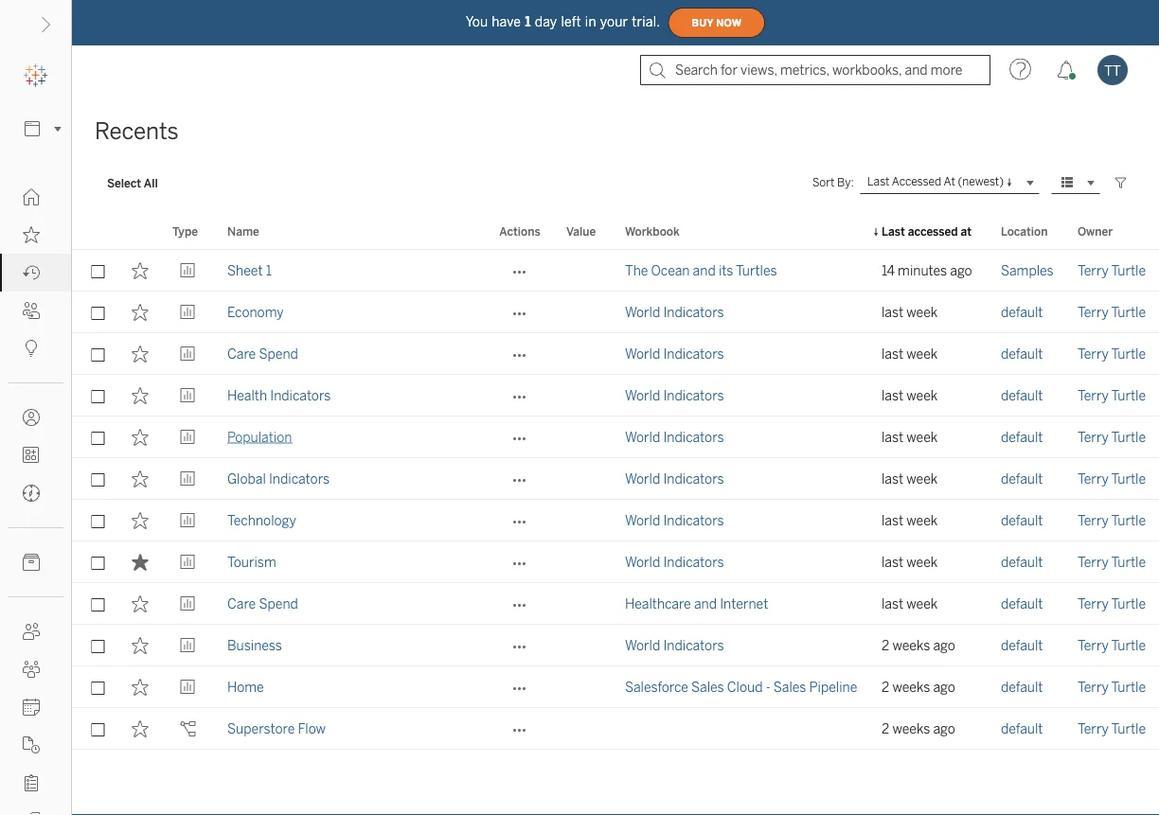 Task type: describe. For each thing, give the bounding box(es) containing it.
row containing global indicators
[[72, 458, 1159, 500]]

9 row from the top
[[72, 584, 1159, 625]]

cell for care spend link for world indicators
[[555, 333, 614, 375]]

world indicators for tourism
[[625, 555, 724, 570]]

default link for 'health indicators' link
[[1001, 375, 1043, 417]]

row group containing sheet 1
[[72, 250, 1159, 750]]

care spend link for healthcare and internet
[[227, 584, 298, 625]]

last week for default link corresponding to economy link
[[882, 305, 938, 320]]

business
[[227, 638, 282, 654]]

superstore flow link
[[227, 709, 326, 750]]

superstore flow
[[227, 721, 326, 737]]

home
[[227, 680, 264, 695]]

indicators for business
[[663, 638, 724, 654]]

global indicators
[[227, 471, 330, 487]]

view image for home
[[180, 679, 197, 696]]

healthcare and internet
[[625, 596, 769, 612]]

default for default link associated with business link
[[1001, 638, 1043, 654]]

the ocean and its turtles
[[625, 263, 777, 278]]

health indicators link
[[227, 375, 331, 417]]

row containing home
[[72, 667, 1159, 709]]

main navigation. press the up and down arrow keys to access links. element
[[0, 178, 71, 816]]

terry for terry turtle link corresponding to default link for technology link
[[1078, 513, 1109, 529]]

grid containing sheet 1
[[72, 214, 1159, 816]]

minutes
[[898, 263, 947, 278]]

last for default link associated with 'population' link
[[882, 430, 904, 445]]

terry for default link associated with 'population' link's terry turtle link
[[1078, 430, 1109, 445]]

2 sales from the left
[[774, 680, 806, 695]]

cell for technology link
[[555, 500, 614, 542]]

superstore
[[227, 721, 295, 737]]

now
[[716, 17, 742, 29]]

accessed
[[908, 225, 958, 238]]

terry turtle link for default link related to tourism link
[[1078, 542, 1146, 584]]

terry turtle link for default link associated with business link
[[1078, 625, 1146, 667]]

and inside "link"
[[694, 596, 717, 612]]

row containing tourism
[[72, 542, 1159, 584]]

indicators for care spend
[[663, 346, 724, 362]]

day
[[535, 14, 557, 30]]

healthcare
[[625, 596, 691, 612]]

indicators for technology
[[663, 513, 724, 529]]

1 sales from the left
[[692, 680, 724, 695]]

population link
[[227, 417, 292, 458]]

world indicators for economy
[[625, 305, 724, 320]]

all
[[144, 176, 158, 190]]

technology link
[[227, 500, 296, 542]]

the ocean and its turtles link
[[625, 250, 777, 292]]

cell for 'health indicators' link
[[555, 375, 614, 417]]

last accessed at (newest) button
[[860, 171, 1040, 194]]

terry turtle for default link associated with 'population' link
[[1078, 430, 1146, 445]]

row containing sheet 1
[[72, 250, 1159, 292]]

last accessed at
[[882, 225, 972, 238]]

you
[[466, 14, 488, 30]]

8 default link from the top
[[1001, 584, 1043, 625]]

last week for 'health indicators' link default link
[[882, 388, 938, 404]]

indicators for tourism
[[663, 555, 724, 570]]

sort by:
[[812, 176, 854, 189]]

indicators for economy
[[663, 305, 724, 320]]

flow
[[298, 721, 326, 737]]

ago for salesforce sales cloud - sales pipeline
[[933, 680, 956, 695]]

world indicators for health indicators
[[625, 388, 724, 404]]

last for last accessed at
[[882, 225, 905, 238]]

turtle for default link corresponding to economy link
[[1112, 305, 1146, 320]]

terry for default link related to home link's terry turtle link
[[1078, 680, 1109, 695]]

terry turtle for the samples 'link'
[[1078, 263, 1146, 278]]

salesforce sales cloud - sales pipeline
[[625, 680, 858, 695]]

indicators inside global indicators link
[[269, 471, 330, 487]]

terry turtle link for 2nd default link
[[1078, 333, 1146, 375]]

health indicators
[[227, 388, 331, 404]]

name
[[227, 225, 259, 238]]

terry for terry turtle link for 'health indicators' link default link
[[1078, 388, 1109, 404]]

by:
[[837, 176, 854, 189]]

in
[[585, 14, 597, 30]]

3 weeks from the top
[[893, 721, 930, 737]]

terry turtle link for default link associated with 'population' link
[[1078, 417, 1146, 458]]

default link for tourism link
[[1001, 542, 1043, 584]]

samples
[[1001, 263, 1054, 278]]

type
[[172, 225, 198, 238]]

row containing economy
[[72, 292, 1159, 333]]

buy now button
[[668, 8, 766, 38]]

economy link
[[227, 292, 284, 333]]

last week for default link associated with 'population' link
[[882, 430, 938, 445]]

default for global indicators link's default link
[[1001, 471, 1043, 487]]

default link for technology link
[[1001, 500, 1043, 542]]

terry for fourth default link from the bottom of the page's terry turtle link
[[1078, 596, 1109, 612]]

Search for views, metrics, workbooks, and more text field
[[640, 55, 991, 85]]

cell for home link
[[555, 667, 614, 709]]

world indicators for care spend
[[625, 346, 724, 362]]

view image for global indicators
[[180, 471, 197, 488]]

cell for care spend link for healthcare and internet
[[555, 584, 614, 625]]

select all
[[107, 176, 158, 190]]

view image for economy
[[180, 304, 197, 321]]

last week for 2nd default link
[[882, 346, 938, 362]]

the
[[625, 263, 648, 278]]

3 2 weeks ago from the top
[[882, 721, 956, 737]]

spend for world indicators
[[259, 346, 298, 362]]

default for default link corresponding to economy link
[[1001, 305, 1043, 320]]

global indicators link
[[227, 458, 330, 500]]

3 2 from the top
[[882, 721, 890, 737]]

value
[[566, 225, 596, 238]]

row containing business
[[72, 625, 1159, 667]]

samples link
[[1001, 250, 1054, 292]]

terry for default link for superstore flow link's terry turtle link
[[1078, 721, 1109, 737]]

economy
[[227, 305, 284, 320]]

default for default link associated with 'population' link
[[1001, 430, 1043, 445]]

default for fourth default link from the bottom of the page
[[1001, 596, 1043, 612]]

care for world indicators
[[227, 346, 256, 362]]

turtle for the samples 'link'
[[1112, 263, 1146, 278]]

terry turtle for default link corresponding to economy link
[[1078, 305, 1146, 320]]

1 inside row
[[266, 263, 272, 278]]

3 row from the top
[[72, 333, 1159, 375]]

row containing health indicators
[[72, 375, 1159, 417]]

turtles
[[736, 263, 777, 278]]

terry turtle link for default link related to home link
[[1078, 667, 1146, 709]]

row containing technology
[[72, 500, 1159, 542]]

0 vertical spatial and
[[693, 263, 716, 278]]

turtle for default link for superstore flow link
[[1112, 721, 1146, 737]]

world for business
[[625, 638, 660, 654]]

buy now
[[692, 17, 742, 29]]

world for health indicators
[[625, 388, 660, 404]]

world for technology
[[625, 513, 660, 529]]

terry turtle link for default link for technology link
[[1078, 500, 1146, 542]]

view image for care spend link for world indicators
[[180, 346, 197, 363]]

turtle for default link associated with business link
[[1112, 638, 1146, 654]]

turtle for fourth default link from the bottom of the page
[[1112, 596, 1146, 612]]

world indicators for global indicators
[[625, 471, 724, 487]]

terry turtle link for default link corresponding to economy link
[[1078, 292, 1146, 333]]

world for tourism
[[625, 555, 660, 570]]

(newest)
[[958, 175, 1004, 189]]



Task type: locate. For each thing, give the bounding box(es) containing it.
6 turtle from the top
[[1112, 471, 1146, 487]]

1 spend from the top
[[259, 346, 298, 362]]

default link for global indicators link
[[1001, 458, 1043, 500]]

2 vertical spatial 2 weeks ago
[[882, 721, 956, 737]]

2 care spend link from the top
[[227, 584, 298, 625]]

7 default link from the top
[[1001, 542, 1043, 584]]

week for default link related to tourism link
[[907, 555, 938, 570]]

week for default link for technology link
[[907, 513, 938, 529]]

turtle for default link associated with 'population' link
[[1112, 430, 1146, 445]]

11 turtle from the top
[[1112, 680, 1146, 695]]

tourism
[[227, 555, 276, 570]]

5 terry turtle link from the top
[[1078, 417, 1146, 458]]

2 terry turtle from the top
[[1078, 305, 1146, 320]]

sales
[[692, 680, 724, 695], [774, 680, 806, 695]]

care
[[227, 346, 256, 362], [227, 596, 256, 612]]

1 left the day
[[525, 14, 531, 30]]

and
[[693, 263, 716, 278], [694, 596, 717, 612]]

1 vertical spatial spend
[[259, 596, 298, 612]]

10 row from the top
[[72, 625, 1159, 667]]

cloud
[[727, 680, 763, 695]]

0 vertical spatial 2 weeks ago
[[882, 638, 956, 654]]

view image left economy link
[[180, 304, 197, 321]]

1 horizontal spatial 1
[[525, 14, 531, 30]]

cell for economy link
[[555, 292, 614, 333]]

6 default from the top
[[1001, 513, 1043, 529]]

world indicators link for health indicators
[[625, 375, 724, 417]]

0 vertical spatial 1
[[525, 14, 531, 30]]

11 default from the top
[[1001, 721, 1043, 737]]

2 week from the top
[[907, 346, 938, 362]]

view image for tourism link
[[180, 554, 197, 571]]

row
[[72, 250, 1159, 292], [72, 292, 1159, 333], [72, 333, 1159, 375], [72, 375, 1159, 417], [72, 417, 1159, 458], [72, 458, 1159, 500], [72, 500, 1159, 542], [72, 542, 1159, 584], [72, 584, 1159, 625], [72, 625, 1159, 667], [72, 667, 1159, 709], [72, 709, 1159, 750]]

global
[[227, 471, 266, 487]]

5 turtle from the top
[[1112, 430, 1146, 445]]

1 terry from the top
[[1078, 263, 1109, 278]]

2 default link from the top
[[1001, 333, 1043, 375]]

last accessed at (newest)
[[867, 175, 1004, 189]]

1 vertical spatial 2 weeks ago
[[882, 680, 956, 695]]

1 terry turtle link from the top
[[1078, 250, 1146, 292]]

last for default link related to tourism link
[[882, 555, 904, 570]]

world indicators link for care spend
[[625, 333, 724, 375]]

3 default link from the top
[[1001, 375, 1043, 417]]

6 world from the top
[[625, 513, 660, 529]]

terry for terry turtle link for default link associated with business link
[[1078, 638, 1109, 654]]

indicators
[[663, 305, 724, 320], [663, 346, 724, 362], [270, 388, 331, 404], [663, 388, 724, 404], [663, 430, 724, 445], [269, 471, 330, 487], [663, 471, 724, 487], [663, 513, 724, 529], [663, 555, 724, 570], [663, 638, 724, 654]]

2 world from the top
[[625, 346, 660, 362]]

cell
[[555, 250, 614, 292], [555, 292, 614, 333], [555, 333, 614, 375], [555, 375, 614, 417], [555, 417, 614, 458], [555, 458, 614, 500], [555, 500, 614, 542], [555, 542, 614, 584], [555, 584, 614, 625], [555, 625, 614, 667], [555, 667, 614, 709], [555, 709, 614, 750], [614, 709, 871, 750]]

view image left 'population' link
[[180, 429, 197, 446]]

6 default link from the top
[[1001, 500, 1043, 542]]

cell for superstore flow link
[[555, 709, 614, 750]]

0 vertical spatial spend
[[259, 346, 298, 362]]

1 last week from the top
[[882, 305, 938, 320]]

sheet
[[227, 263, 263, 278]]

0 vertical spatial care spend
[[227, 346, 298, 362]]

last for default link corresponding to economy link
[[882, 305, 904, 320]]

accessed
[[892, 175, 942, 189]]

7 terry turtle link from the top
[[1078, 500, 1146, 542]]

default for default link for technology link
[[1001, 513, 1043, 529]]

5 last week from the top
[[882, 471, 938, 487]]

view image up flow image
[[180, 679, 197, 696]]

1
[[525, 14, 531, 30], [266, 263, 272, 278]]

1 right sheet
[[266, 263, 272, 278]]

ago
[[950, 263, 972, 278], [933, 638, 956, 654], [933, 680, 956, 695], [933, 721, 956, 737]]

view image for health indicators
[[180, 387, 197, 404]]

5 row from the top
[[72, 417, 1159, 458]]

last
[[882, 305, 904, 320], [882, 346, 904, 362], [882, 388, 904, 404], [882, 430, 904, 445], [882, 471, 904, 487], [882, 513, 904, 529], [882, 555, 904, 570], [882, 596, 904, 612]]

world indicators link for population
[[625, 417, 724, 458]]

week for 2nd default link
[[907, 346, 938, 362]]

terry turtle for fourth default link from the bottom of the page
[[1078, 596, 1146, 612]]

world indicators link for global indicators
[[625, 458, 724, 500]]

spend up health indicators
[[259, 346, 298, 362]]

2 last week from the top
[[882, 346, 938, 362]]

last left accessed
[[882, 225, 905, 238]]

view image left global
[[180, 471, 197, 488]]

care for healthcare and internet
[[227, 596, 256, 612]]

world indicators for business
[[625, 638, 724, 654]]

health
[[227, 388, 267, 404]]

last
[[867, 175, 890, 189], [882, 225, 905, 238]]

last for last accessed at (newest)
[[867, 175, 890, 189]]

world indicators link for tourism
[[625, 542, 724, 584]]

3 last from the top
[[882, 388, 904, 404]]

world for care spend
[[625, 346, 660, 362]]

ocean
[[651, 263, 690, 278]]

7 week from the top
[[907, 555, 938, 570]]

care spend for healthcare and internet
[[227, 596, 298, 612]]

salesforce
[[625, 680, 689, 695]]

workbook
[[625, 225, 680, 238]]

1 horizontal spatial sales
[[774, 680, 806, 695]]

your
[[600, 14, 628, 30]]

11 default link from the top
[[1001, 709, 1043, 750]]

14 minutes ago
[[882, 263, 972, 278]]

0 vertical spatial last
[[867, 175, 890, 189]]

last week
[[882, 305, 938, 320], [882, 346, 938, 362], [882, 388, 938, 404], [882, 430, 938, 445], [882, 471, 938, 487], [882, 513, 938, 529], [882, 555, 938, 570], [882, 596, 938, 612]]

world indicators
[[625, 305, 724, 320], [625, 346, 724, 362], [625, 388, 724, 404], [625, 430, 724, 445], [625, 471, 724, 487], [625, 513, 724, 529], [625, 555, 724, 570], [625, 638, 724, 654]]

buy
[[692, 17, 714, 29]]

terry turtle
[[1078, 263, 1146, 278], [1078, 305, 1146, 320], [1078, 346, 1146, 362], [1078, 388, 1146, 404], [1078, 430, 1146, 445], [1078, 471, 1146, 487], [1078, 513, 1146, 529], [1078, 555, 1146, 570], [1078, 596, 1146, 612], [1078, 638, 1146, 654], [1078, 680, 1146, 695], [1078, 721, 1146, 737]]

3 turtle from the top
[[1112, 346, 1146, 362]]

internet
[[720, 596, 769, 612]]

1 default from the top
[[1001, 305, 1043, 320]]

4 view image from the top
[[180, 429, 197, 446]]

care spend link
[[227, 333, 298, 375], [227, 584, 298, 625]]

spend
[[259, 346, 298, 362], [259, 596, 298, 612]]

2 view image from the top
[[180, 304, 197, 321]]

2 world indicators from the top
[[625, 346, 724, 362]]

select
[[107, 176, 141, 190]]

4 default from the top
[[1001, 430, 1043, 445]]

1 vertical spatial last
[[882, 225, 905, 238]]

default link for economy link
[[1001, 292, 1043, 333]]

4 last from the top
[[882, 430, 904, 445]]

care spend
[[227, 346, 298, 362], [227, 596, 298, 612]]

sales right the -
[[774, 680, 806, 695]]

9 turtle from the top
[[1112, 596, 1146, 612]]

view image for technology link
[[180, 512, 197, 530]]

4 terry turtle link from the top
[[1078, 375, 1146, 417]]

default link for business link
[[1001, 625, 1043, 667]]

at
[[961, 225, 972, 238]]

view image
[[180, 262, 197, 279], [180, 304, 197, 321], [180, 387, 197, 404], [180, 429, 197, 446], [180, 471, 197, 488], [180, 679, 197, 696]]

turtle for default link for technology link
[[1112, 513, 1146, 529]]

2 turtle from the top
[[1112, 305, 1146, 320]]

1 vertical spatial care spend link
[[227, 584, 298, 625]]

at
[[944, 175, 956, 189]]

world for global indicators
[[625, 471, 660, 487]]

4 turtle from the top
[[1112, 388, 1146, 404]]

trial.
[[632, 14, 660, 30]]

7 world indicators from the top
[[625, 555, 724, 570]]

grid
[[72, 214, 1159, 816]]

12 turtle from the top
[[1112, 721, 1146, 737]]

its
[[719, 263, 733, 278]]

recents
[[95, 118, 179, 145]]

technology
[[227, 513, 296, 529]]

default link for 'population' link
[[1001, 417, 1043, 458]]

5 default link from the top
[[1001, 458, 1043, 500]]

-
[[766, 680, 771, 695]]

world indicators link
[[625, 292, 724, 333], [625, 333, 724, 375], [625, 375, 724, 417], [625, 417, 724, 458], [625, 458, 724, 500], [625, 500, 724, 542], [625, 542, 724, 584], [625, 625, 724, 667]]

default for 'health indicators' link default link
[[1001, 388, 1043, 404]]

5 last from the top
[[882, 471, 904, 487]]

5 view image from the top
[[180, 638, 197, 655]]

row containing superstore flow
[[72, 709, 1159, 750]]

row containing population
[[72, 417, 1159, 458]]

6 last week from the top
[[882, 513, 938, 529]]

last for 2nd default link
[[882, 346, 904, 362]]

11 row from the top
[[72, 667, 1159, 709]]

last inside popup button
[[867, 175, 890, 189]]

view image
[[180, 346, 197, 363], [180, 512, 197, 530], [180, 554, 197, 571], [180, 596, 197, 613], [180, 638, 197, 655]]

turtle
[[1112, 263, 1146, 278], [1112, 305, 1146, 320], [1112, 346, 1146, 362], [1112, 388, 1146, 404], [1112, 430, 1146, 445], [1112, 471, 1146, 487], [1112, 513, 1146, 529], [1112, 555, 1146, 570], [1112, 596, 1146, 612], [1112, 638, 1146, 654], [1112, 680, 1146, 695], [1112, 721, 1146, 737]]

pipeline
[[809, 680, 858, 695]]

4 week from the top
[[907, 430, 938, 445]]

flow image
[[180, 721, 197, 738]]

3 terry turtle from the top
[[1078, 346, 1146, 362]]

default for default link for superstore flow link
[[1001, 721, 1043, 737]]

10 default link from the top
[[1001, 667, 1043, 709]]

10 terry turtle link from the top
[[1078, 625, 1146, 667]]

view image left health
[[180, 387, 197, 404]]

healthcare and internet link
[[625, 584, 769, 625]]

1 vertical spatial care
[[227, 596, 256, 612]]

you have 1 day left in your trial.
[[466, 14, 660, 30]]

weeks for salesforce sales cloud - sales pipeline
[[893, 680, 930, 695]]

ago for the ocean and its turtles
[[950, 263, 972, 278]]

turtle for global indicators link's default link
[[1112, 471, 1146, 487]]

care up health
[[227, 346, 256, 362]]

1 weeks from the top
[[893, 638, 930, 654]]

7 terry turtle from the top
[[1078, 513, 1146, 529]]

actions
[[499, 225, 541, 238]]

default link for home link
[[1001, 667, 1043, 709]]

world for population
[[625, 430, 660, 445]]

2
[[882, 638, 890, 654], [882, 680, 890, 695], [882, 721, 890, 737]]

3 terry from the top
[[1078, 346, 1109, 362]]

turtle for 2nd default link
[[1112, 346, 1146, 362]]

world indicators link for business
[[625, 625, 724, 667]]

1 week from the top
[[907, 305, 938, 320]]

left
[[561, 14, 581, 30]]

1 care spend from the top
[[227, 346, 298, 362]]

cell for 'population' link
[[555, 417, 614, 458]]

cell for global indicators link
[[555, 458, 614, 500]]

terry turtle link for default link for superstore flow link
[[1078, 709, 1146, 750]]

last for default link for technology link
[[882, 513, 904, 529]]

home link
[[227, 667, 264, 709]]

0 vertical spatial care spend link
[[227, 333, 298, 375]]

care spend up business
[[227, 596, 298, 612]]

2 vertical spatial weeks
[[893, 721, 930, 737]]

1 vertical spatial and
[[694, 596, 717, 612]]

14
[[882, 263, 895, 278]]

default link for superstore flow link
[[1001, 709, 1043, 750]]

default for default link related to home link
[[1001, 680, 1043, 695]]

row group
[[72, 250, 1159, 750]]

9 terry turtle link from the top
[[1078, 584, 1146, 625]]

8 terry turtle link from the top
[[1078, 542, 1146, 584]]

4 default link from the top
[[1001, 417, 1043, 458]]

1 2 from the top
[[882, 638, 890, 654]]

6 week from the top
[[907, 513, 938, 529]]

2 vertical spatial 2
[[882, 721, 890, 737]]

12 terry turtle from the top
[[1078, 721, 1146, 737]]

10 default from the top
[[1001, 680, 1043, 695]]

1 vertical spatial care spend
[[227, 596, 298, 612]]

population
[[227, 430, 292, 445]]

care spend for world indicators
[[227, 346, 298, 362]]

6 terry from the top
[[1078, 471, 1109, 487]]

world indicators link for economy
[[625, 292, 724, 333]]

10 terry turtle from the top
[[1078, 638, 1146, 654]]

6 view image from the top
[[180, 679, 197, 696]]

have
[[492, 14, 521, 30]]

0 vertical spatial weeks
[[893, 638, 930, 654]]

sheet 1
[[227, 263, 272, 278]]

indicators inside 'health indicators' link
[[270, 388, 331, 404]]

12 terry from the top
[[1078, 721, 1109, 737]]

2 row from the top
[[72, 292, 1159, 333]]

0 vertical spatial 2
[[882, 638, 890, 654]]

care spend link down the economy
[[227, 333, 298, 375]]

terry turtle for default link for superstore flow link
[[1078, 721, 1146, 737]]

8 world indicators from the top
[[625, 638, 724, 654]]

week
[[907, 305, 938, 320], [907, 346, 938, 362], [907, 388, 938, 404], [907, 430, 938, 445], [907, 471, 938, 487], [907, 513, 938, 529], [907, 555, 938, 570], [907, 596, 938, 612]]

0 horizontal spatial 1
[[266, 263, 272, 278]]

10 turtle from the top
[[1112, 638, 1146, 654]]

spend up business
[[259, 596, 298, 612]]

4 terry turtle from the top
[[1078, 388, 1146, 404]]

view image for sheet 1
[[180, 262, 197, 279]]

2 terry turtle link from the top
[[1078, 292, 1146, 333]]

1 care from the top
[[227, 346, 256, 362]]

salesforce sales cloud - sales pipeline link
[[625, 667, 858, 709]]

default link
[[1001, 292, 1043, 333], [1001, 333, 1043, 375], [1001, 375, 1043, 417], [1001, 417, 1043, 458], [1001, 458, 1043, 500], [1001, 500, 1043, 542], [1001, 542, 1043, 584], [1001, 584, 1043, 625], [1001, 625, 1043, 667], [1001, 667, 1043, 709], [1001, 709, 1043, 750]]

sheet 1 link
[[227, 250, 272, 292]]

8 world from the top
[[625, 638, 660, 654]]

2 weeks from the top
[[893, 680, 930, 695]]

1 vertical spatial weeks
[[893, 680, 930, 695]]

care spend link up business
[[227, 584, 298, 625]]

world indicators for population
[[625, 430, 724, 445]]

4 last week from the top
[[882, 430, 938, 445]]

2 weeks ago for world indicators
[[882, 638, 956, 654]]

and left the "its"
[[693, 263, 716, 278]]

3 world from the top
[[625, 388, 660, 404]]

last week for global indicators link's default link
[[882, 471, 938, 487]]

7 world indicators link from the top
[[625, 542, 724, 584]]

1 view image from the top
[[180, 262, 197, 279]]

1 turtle from the top
[[1112, 263, 1146, 278]]

terry turtle link for 'health indicators' link default link
[[1078, 375, 1146, 417]]

cell for tourism link
[[555, 542, 614, 584]]

default
[[1001, 305, 1043, 320], [1001, 346, 1043, 362], [1001, 388, 1043, 404], [1001, 430, 1043, 445], [1001, 471, 1043, 487], [1001, 513, 1043, 529], [1001, 555, 1043, 570], [1001, 596, 1043, 612], [1001, 638, 1043, 654], [1001, 680, 1043, 695], [1001, 721, 1043, 737]]

indicators for global indicators
[[663, 471, 724, 487]]

8 last week from the top
[[882, 596, 938, 612]]

select all button
[[95, 171, 170, 194]]

0 horizontal spatial sales
[[692, 680, 724, 695]]

2 terry from the top
[[1078, 305, 1109, 320]]

location
[[1001, 225, 1048, 238]]

2 world indicators link from the top
[[625, 333, 724, 375]]

9 terry turtle from the top
[[1078, 596, 1146, 612]]

list view image
[[1059, 174, 1076, 191]]

view image down type
[[180, 262, 197, 279]]

7 row from the top
[[72, 500, 1159, 542]]

weeks for world indicators
[[893, 638, 930, 654]]

and left internet
[[694, 596, 717, 612]]

terry turtle for global indicators link's default link
[[1078, 471, 1146, 487]]

7 world from the top
[[625, 555, 660, 570]]

cell for business link
[[555, 625, 614, 667]]

terry for terry turtle link related to default link corresponding to economy link
[[1078, 305, 1109, 320]]

last right by:
[[867, 175, 890, 189]]

ago for world indicators
[[933, 638, 956, 654]]

terry turtle link
[[1078, 250, 1146, 292], [1078, 292, 1146, 333], [1078, 333, 1146, 375], [1078, 375, 1146, 417], [1078, 417, 1146, 458], [1078, 458, 1146, 500], [1078, 500, 1146, 542], [1078, 542, 1146, 584], [1078, 584, 1146, 625], [1078, 625, 1146, 667], [1078, 667, 1146, 709], [1078, 709, 1146, 750]]

navigation panel element
[[0, 57, 71, 816]]

8 terry turtle from the top
[[1078, 555, 1146, 570]]

4 terry from the top
[[1078, 388, 1109, 404]]

1 row from the top
[[72, 250, 1159, 292]]

2 weeks ago
[[882, 638, 956, 654], [882, 680, 956, 695], [882, 721, 956, 737]]

2 care spend from the top
[[227, 596, 298, 612]]

weeks
[[893, 638, 930, 654], [893, 680, 930, 695], [893, 721, 930, 737]]

1 view image from the top
[[180, 346, 197, 363]]

business link
[[227, 625, 282, 667]]

terry for terry turtle link corresponding to 2nd default link
[[1078, 346, 1109, 362]]

tourism link
[[227, 542, 276, 584]]

3 default from the top
[[1001, 388, 1043, 404]]

week for default link associated with 'population' link
[[907, 430, 938, 445]]

sort
[[812, 176, 835, 189]]

6 last from the top
[[882, 513, 904, 529]]

terry turtle for 'health indicators' link default link
[[1078, 388, 1146, 404]]

0 vertical spatial care
[[227, 346, 256, 362]]

owner
[[1078, 225, 1113, 238]]

terry for terry turtle link corresponding to global indicators link's default link
[[1078, 471, 1109, 487]]

terry turtle link for global indicators link's default link
[[1078, 458, 1146, 500]]

spend for healthcare and internet
[[259, 596, 298, 612]]

1 vertical spatial 1
[[266, 263, 272, 278]]

2 for world indicators
[[882, 638, 890, 654]]

6 row from the top
[[72, 458, 1159, 500]]

last for 'health indicators' link default link
[[882, 388, 904, 404]]

1 vertical spatial 2
[[882, 680, 890, 695]]

default for default link related to tourism link
[[1001, 555, 1043, 570]]

indicators for population
[[663, 430, 724, 445]]

2 2 weeks ago from the top
[[882, 680, 956, 695]]

sales left the cloud
[[692, 680, 724, 695]]

terry
[[1078, 263, 1109, 278], [1078, 305, 1109, 320], [1078, 346, 1109, 362], [1078, 388, 1109, 404], [1078, 430, 1109, 445], [1078, 471, 1109, 487], [1078, 513, 1109, 529], [1078, 555, 1109, 570], [1078, 596, 1109, 612], [1078, 638, 1109, 654], [1078, 680, 1109, 695], [1078, 721, 1109, 737]]

turtle for default link related to home link
[[1112, 680, 1146, 695]]

terry for terry turtle link associated with default link related to tourism link
[[1078, 555, 1109, 570]]

last for global indicators link's default link
[[882, 471, 904, 487]]

terry turtle for default link associated with business link
[[1078, 638, 1146, 654]]

9 terry from the top
[[1078, 596, 1109, 612]]

care down tourism link
[[227, 596, 256, 612]]

care spend down economy link
[[227, 346, 298, 362]]



Task type: vqa. For each thing, say whether or not it's contained in the screenshot.


